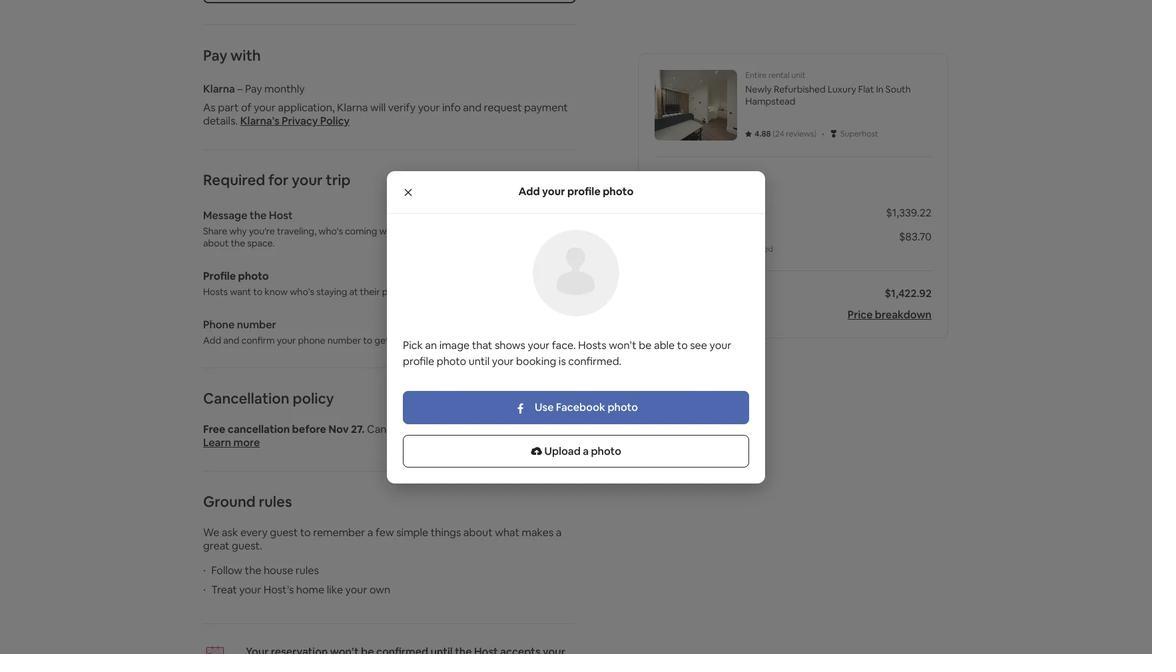 Task type: vqa. For each thing, say whether or not it's contained in the screenshot.
Cancellation at the left bottom of the page
yes



Task type: locate. For each thing, give the bounding box(es) containing it.
trip
[[326, 171, 351, 189], [391, 334, 407, 346]]

part
[[218, 101, 239, 115]]

to inside phone number add and confirm your phone number to get trip updates.
[[363, 334, 373, 346]]

1 vertical spatial and
[[420, 225, 436, 237]]

your inside phone number add and confirm your phone number to get trip updates.
[[277, 334, 296, 346]]

photo inside button
[[608, 400, 638, 414]]

before left nov
[[292, 422, 326, 436]]

hampstead
[[746, 95, 796, 107]]

klarna's
[[240, 114, 280, 128]]

and down phone
[[223, 334, 239, 346]]

with
[[231, 46, 261, 65], [379, 225, 398, 237]]

for
[[268, 171, 289, 189], [476, 422, 490, 436]]

and right info
[[463, 101, 482, 115]]

1 horizontal spatial and
[[420, 225, 436, 237]]

to right want
[[253, 286, 263, 298]]

breakdown
[[875, 308, 932, 322]]

number
[[237, 318, 276, 332], [327, 334, 361, 346]]

policy
[[320, 114, 350, 128]]

learn more button
[[203, 436, 260, 450]]

1 vertical spatial trip
[[391, 334, 407, 346]]

with left you,
[[379, 225, 398, 237]]

what inside we ask every guest to remember a few simple things about what makes a great guest.
[[495, 526, 520, 540]]

1 horizontal spatial trip
[[391, 334, 407, 346]]

1 vertical spatial about
[[463, 526, 493, 540]]

number right phone
[[327, 334, 361, 346]]

1 vertical spatial add button
[[536, 265, 576, 288]]

1 horizontal spatial profile
[[567, 185, 601, 198]]

1 vertical spatial for
[[476, 422, 490, 436]]

1 vertical spatial what
[[495, 526, 520, 540]]

confirm
[[242, 334, 275, 346]]

pay up klarna – pay monthly
[[203, 46, 227, 65]]

0 horizontal spatial profile
[[403, 354, 434, 368]]

you
[[461, 225, 477, 237]]

get
[[375, 334, 389, 346]]

1 horizontal spatial before
[[403, 422, 436, 436]]

1 horizontal spatial what
[[495, 526, 520, 540]]

confirmed.
[[568, 354, 622, 368]]

what left 'you'
[[438, 225, 459, 237]]

required
[[203, 171, 265, 189]]

4.88
[[755, 129, 771, 139]]

hosts down profile
[[203, 286, 228, 298]]

that
[[472, 338, 493, 352]]

$83.70 assistance services fee included
[[655, 230, 932, 254]]

hosts up confirmed.
[[578, 338, 607, 352]]

24
[[775, 129, 784, 139]]

with up –
[[231, 46, 261, 65]]

fee
[[728, 244, 740, 254]]

to left see
[[677, 338, 688, 352]]

price
[[848, 308, 873, 322]]

add inside dialog
[[519, 185, 540, 198]]

1 horizontal spatial about
[[463, 526, 493, 540]]

the down guest.
[[245, 564, 261, 578]]

about right things
[[463, 526, 493, 540]]

a left few
[[368, 526, 373, 540]]

to inside the profile photo hosts want to know who's staying at their place.
[[253, 286, 263, 298]]

use
[[535, 400, 554, 414]]

0 vertical spatial the
[[250, 208, 267, 222]]

photo inside pick an image that shows your face. hosts won't be able to see your profile photo until your booking is confirmed.
[[437, 354, 466, 368]]

0 horizontal spatial what
[[438, 225, 459, 237]]

south
[[886, 83, 911, 95]]

until
[[469, 354, 490, 368]]

and inside as part of your application, klarna will verify your info and request payment details.
[[463, 101, 482, 115]]

0 vertical spatial pay
[[203, 46, 227, 65]]

the
[[250, 208, 267, 222], [231, 237, 245, 249], [245, 564, 261, 578]]

2 horizontal spatial and
[[463, 101, 482, 115]]

rules up guest
[[259, 492, 292, 511]]

message the host share why you're traveling, who's coming with you, and what you love about the space.
[[203, 208, 499, 249]]

use facebook photo button
[[403, 391, 749, 424]]

1 horizontal spatial with
[[379, 225, 398, 237]]

rules inside follow the house rules treat your host's home like your own
[[296, 564, 319, 578]]

will
[[370, 101, 386, 115]]

0 horizontal spatial with
[[231, 46, 261, 65]]

of
[[241, 101, 251, 115]]

know
[[265, 286, 288, 298]]

0 horizontal spatial about
[[203, 237, 229, 249]]

before left dec at the left bottom of the page
[[403, 422, 436, 436]]

to left get
[[363, 334, 373, 346]]

in
[[876, 83, 884, 95]]

klarna inside as part of your application, klarna will verify your info and request payment details.
[[337, 101, 368, 115]]

1 add button from the top
[[536, 204, 576, 227]]

assistance
[[655, 244, 694, 254]]

klarna left will
[[337, 101, 368, 115]]

0 horizontal spatial for
[[268, 171, 289, 189]]

0 vertical spatial what
[[438, 225, 459, 237]]

what left the makes
[[495, 526, 520, 540]]

1 vertical spatial rules
[[296, 564, 319, 578]]

message
[[203, 208, 247, 222]]

1 vertical spatial profile
[[403, 354, 434, 368]]

to right guest
[[300, 526, 311, 540]]

the for follow
[[245, 564, 261, 578]]

superhost
[[841, 129, 878, 139]]

own
[[370, 583, 390, 597]]

share
[[203, 225, 227, 237]]

0 vertical spatial add button
[[536, 204, 576, 227]]

0 horizontal spatial rules
[[259, 492, 292, 511]]

0 horizontal spatial hosts
[[203, 286, 228, 298]]

photo
[[603, 185, 634, 198], [238, 269, 269, 283], [437, 354, 466, 368], [608, 400, 638, 414], [591, 444, 622, 458]]

add button
[[536, 204, 576, 227], [536, 265, 576, 288]]

1 horizontal spatial hosts
[[578, 338, 607, 352]]

add your profile photo
[[519, 185, 634, 198]]

booking
[[516, 354, 556, 368]]

a left partial
[[492, 422, 498, 436]]

2 add button from the top
[[536, 265, 576, 288]]

0 vertical spatial rules
[[259, 492, 292, 511]]

shows
[[495, 338, 526, 352]]

the inside follow the house rules treat your host's home like your own
[[245, 564, 261, 578]]

$1,339.22
[[886, 206, 932, 220]]

$1,422.92
[[885, 286, 932, 300]]

won't
[[609, 338, 637, 352]]

required for your trip
[[203, 171, 351, 189]]

$83.70
[[899, 230, 932, 244]]

0 horizontal spatial number
[[237, 318, 276, 332]]

0 vertical spatial about
[[203, 237, 229, 249]]

1 vertical spatial klarna
[[337, 101, 368, 115]]

number up confirm
[[237, 318, 276, 332]]

we
[[203, 526, 219, 540]]

nov
[[329, 422, 349, 436]]

cancellation
[[228, 422, 290, 436]]

trip up message the host share why you're traveling, who's coming with you, and what you love about the space. in the left of the page
[[326, 171, 351, 189]]

every
[[240, 526, 268, 540]]

to inside pick an image that shows your face. hosts won't be able to see your profile photo until your booking is confirmed.
[[677, 338, 688, 352]]

staying
[[316, 286, 347, 298]]

entire
[[746, 70, 767, 81]]

0 horizontal spatial and
[[223, 334, 239, 346]]

and
[[463, 101, 482, 115], [420, 225, 436, 237], [223, 334, 239, 346]]

simple
[[396, 526, 428, 540]]

rules
[[259, 492, 292, 511], [296, 564, 319, 578]]

why
[[229, 225, 247, 237]]

0 horizontal spatial before
[[292, 422, 326, 436]]

privacy
[[282, 114, 318, 128]]

0 vertical spatial hosts
[[203, 286, 228, 298]]

0 vertical spatial number
[[237, 318, 276, 332]]

rules up home
[[296, 564, 319, 578]]

host
[[269, 208, 293, 222]]

like
[[327, 583, 343, 597]]

for up host
[[268, 171, 289, 189]]

what
[[438, 225, 459, 237], [495, 526, 520, 540]]

add
[[519, 185, 540, 198], [547, 210, 566, 222], [547, 270, 566, 282], [203, 334, 221, 346]]

add inside phone number add and confirm your phone number to get trip updates.
[[203, 334, 221, 346]]

the left the space.
[[231, 237, 245, 249]]

trip right get
[[391, 334, 407, 346]]

1 vertical spatial pay
[[245, 82, 262, 96]]

0 vertical spatial trip
[[326, 171, 351, 189]]

a right upload
[[583, 444, 589, 458]]

2 vertical spatial the
[[245, 564, 261, 578]]

pay with
[[203, 46, 261, 65]]

and inside phone number add and confirm your phone number to get trip updates.
[[223, 334, 239, 346]]

2 before from the left
[[403, 422, 436, 436]]

phone
[[203, 318, 235, 332]]

pay right –
[[245, 82, 262, 96]]

about left why on the top left of the page
[[203, 237, 229, 249]]

upload
[[545, 444, 581, 458]]

and right you,
[[420, 225, 436, 237]]

a inside dialog
[[583, 444, 589, 458]]

2 vertical spatial and
[[223, 334, 239, 346]]

klarna up part
[[203, 82, 235, 96]]

follow
[[211, 564, 243, 578]]

–
[[237, 82, 243, 96]]

add for add button related to profile photo
[[547, 270, 566, 282]]

photo inside the profile photo hosts want to know who's staying at their place.
[[238, 269, 269, 283]]

pick an image that shows your face. hosts won't be able to see your profile photo until your booking is confirmed.
[[403, 338, 732, 368]]

󰔁
[[531, 444, 542, 457]]

payment
[[524, 101, 568, 115]]

for right '20'
[[476, 422, 490, 436]]

1 vertical spatial hosts
[[578, 338, 607, 352]]

0 vertical spatial and
[[463, 101, 482, 115]]

things
[[431, 526, 461, 540]]

0 horizontal spatial pay
[[203, 46, 227, 65]]

20
[[461, 422, 473, 436]]

ground
[[203, 492, 256, 511]]

1 vertical spatial with
[[379, 225, 398, 237]]

1 horizontal spatial for
[[476, 422, 490, 436]]

1 horizontal spatial klarna
[[337, 101, 368, 115]]

a
[[492, 422, 498, 436], [583, 444, 589, 458], [368, 526, 373, 540], [556, 526, 562, 540]]

1 vertical spatial number
[[327, 334, 361, 346]]

pay
[[203, 46, 227, 65], [245, 82, 262, 96]]

the up you're
[[250, 208, 267, 222]]

your
[[254, 101, 276, 115], [418, 101, 440, 115], [292, 171, 323, 189], [542, 185, 565, 198], [277, 334, 296, 346], [528, 338, 550, 352], [710, 338, 732, 352], [492, 354, 514, 368], [239, 583, 261, 597], [345, 583, 367, 597]]

about inside message the host share why you're traveling, who's coming with you, and what you love about the space.
[[203, 237, 229, 249]]

1 horizontal spatial rules
[[296, 564, 319, 578]]

to
[[253, 286, 263, 298], [363, 334, 373, 346], [677, 338, 688, 352], [300, 526, 311, 540]]

place.
[[382, 286, 408, 298]]

0 horizontal spatial klarna
[[203, 82, 235, 96]]

5 nights
[[655, 206, 693, 220]]

about inside we ask every guest to remember a few simple things about what makes a great guest.
[[463, 526, 493, 540]]



Task type: describe. For each thing, give the bounding box(es) containing it.
want
[[230, 286, 251, 298]]

klarna's privacy policy
[[240, 114, 350, 128]]

0 vertical spatial with
[[231, 46, 261, 65]]

add for add button for message the host
[[547, 210, 566, 222]]

who's
[[290, 286, 314, 298]]

policy
[[293, 389, 334, 408]]

with inside message the host share why you're traveling, who's coming with you, and what you love about the space.
[[379, 225, 398, 237]]

home
[[296, 583, 325, 597]]

trip inside phone number add and confirm your phone number to get trip updates.
[[391, 334, 407, 346]]

use facebook photo
[[535, 400, 638, 414]]

traveling,
[[277, 225, 317, 237]]

details.
[[203, 114, 238, 128]]

dec
[[439, 422, 458, 436]]

monthly
[[264, 82, 305, 96]]

what inside message the host share why you're traveling, who's coming with you, and what you love about the space.
[[438, 225, 459, 237]]

0 vertical spatial klarna
[[203, 82, 235, 96]]

follow the house rules treat your host's home like your own
[[211, 564, 390, 597]]

info
[[442, 101, 461, 115]]

flat
[[858, 83, 874, 95]]

luxury
[[828, 83, 856, 95]]

verify
[[388, 101, 416, 115]]

cancellation policy
[[203, 389, 334, 408]]

at
[[349, 286, 358, 298]]

0 horizontal spatial trip
[[326, 171, 351, 189]]

a inside free cancellation before nov 27. cancel before dec 20 for a partial refund. learn more
[[492, 422, 498, 436]]

profile photo hosts want to know who's staying at their place.
[[203, 269, 408, 298]]

cancel
[[367, 422, 401, 436]]

hosts inside pick an image that shows your face. hosts won't be able to see your profile photo until your booking is confirmed.
[[578, 338, 607, 352]]

hosts inside the profile photo hosts want to know who's staying at their place.
[[203, 286, 228, 298]]

27.
[[351, 422, 365, 436]]

face.
[[552, 338, 576, 352]]

we ask every guest to remember a few simple things about what makes a great guest.
[[203, 526, 562, 553]]

guest
[[270, 526, 298, 540]]

partial
[[500, 422, 532, 436]]

0 vertical spatial for
[[268, 171, 289, 189]]

0 vertical spatial profile
[[567, 185, 601, 198]]

to inside we ask every guest to remember a few simple things about what makes a great guest.
[[300, 526, 311, 540]]

)
[[814, 129, 817, 139]]

ground rules
[[203, 492, 292, 511]]

you're
[[249, 225, 275, 237]]

•
[[822, 127, 825, 141]]

an
[[425, 338, 437, 352]]

add your profile photo dialog
[[387, 171, 765, 483]]

klarna – pay monthly
[[203, 82, 305, 96]]

phone
[[298, 334, 325, 346]]

remember
[[313, 526, 365, 540]]

price breakdown button
[[848, 308, 932, 322]]

cancellation
[[203, 389, 290, 408]]

coming
[[345, 225, 377, 237]]

refurbished
[[774, 83, 826, 95]]

add button for profile photo
[[536, 265, 576, 288]]

the for message
[[250, 208, 267, 222]]

guest.
[[232, 539, 262, 553]]

application,
[[278, 101, 335, 115]]

profile
[[203, 269, 236, 283]]

1 vertical spatial the
[[231, 237, 245, 249]]

nights
[[663, 206, 693, 220]]

their
[[360, 286, 380, 298]]

love
[[479, 225, 497, 237]]

host's
[[264, 583, 294, 597]]

1 horizontal spatial pay
[[245, 82, 262, 96]]

5
[[655, 206, 661, 220]]

more
[[233, 436, 260, 450]]

pick
[[403, 338, 423, 352]]

1 before from the left
[[292, 422, 326, 436]]

1 horizontal spatial number
[[327, 334, 361, 346]]

treat
[[211, 583, 237, 597]]

󰔁 upload a photo
[[531, 444, 622, 458]]

klarna's privacy policy link
[[240, 114, 350, 128]]

be
[[639, 338, 652, 352]]

services
[[696, 244, 726, 254]]

see
[[690, 338, 707, 352]]

for inside free cancellation before nov 27. cancel before dec 20 for a partial refund. learn more
[[476, 422, 490, 436]]

profile inside pick an image that shows your face. hosts won't be able to see your profile photo until your booking is confirmed.
[[403, 354, 434, 368]]

refund.
[[534, 422, 569, 436]]

a right the makes
[[556, 526, 562, 540]]

(
[[773, 129, 775, 139]]

free
[[203, 422, 225, 436]]

add for add your profile photo
[[519, 185, 540, 198]]

as
[[203, 101, 216, 115]]

able
[[654, 338, 675, 352]]

image
[[439, 338, 470, 352]]

free cancellation before nov 27. cancel before dec 20 for a partial refund. learn more
[[203, 422, 569, 450]]

add button for message the host
[[536, 204, 576, 227]]

request
[[484, 101, 522, 115]]

reviews
[[786, 129, 814, 139]]

ask
[[222, 526, 238, 540]]

learn
[[203, 436, 231, 450]]

and inside message the host share why you're traveling, who's coming with you, and what you love about the space.
[[420, 225, 436, 237]]

rental
[[769, 70, 790, 81]]

space.
[[247, 237, 275, 249]]



